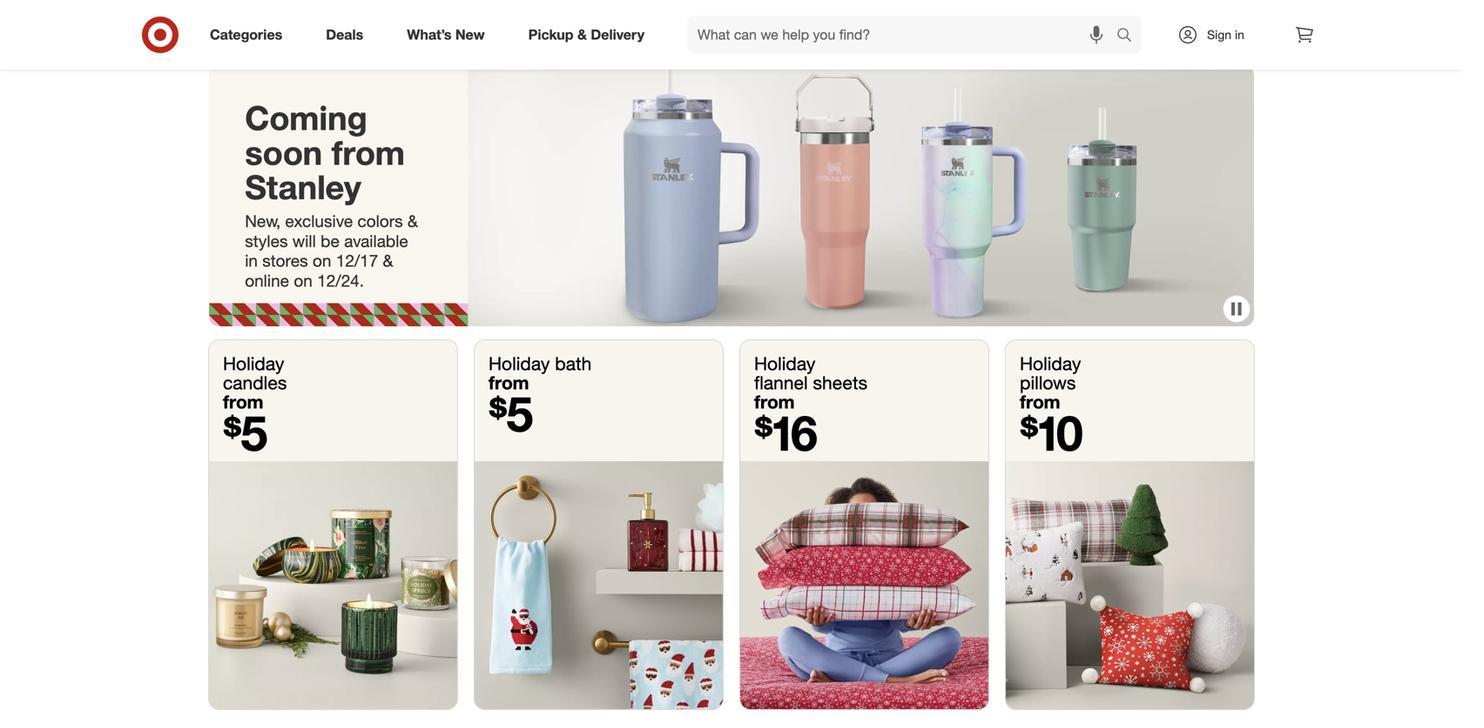 Task type: vqa. For each thing, say whether or not it's contained in the screenshot.
top &
yes



Task type: locate. For each thing, give the bounding box(es) containing it.
coming soon from stanley new, exclusive colors & styles will be available in stores on 12/17 & online on 12/24.
[[245, 98, 418, 291]]

& right 12/17
[[383, 251, 393, 271]]

0 horizontal spatial to
[[731, 13, 741, 26]]

& right pickup
[[577, 26, 587, 43]]

0 horizontal spatial &
[[383, 251, 393, 271]]

deals
[[326, 26, 363, 43]]

1 horizontal spatial $5
[[489, 384, 533, 443]]

from
[[332, 132, 405, 173], [489, 372, 529, 394], [223, 391, 263, 413], [754, 391, 795, 413], [1020, 391, 1060, 413]]

holiday inside holiday candles from
[[223, 353, 284, 375]]

on left 12/17
[[313, 251, 331, 271]]

add to cart button
[[666, 6, 807, 34], [838, 6, 978, 34], [1009, 6, 1150, 34]]

1 horizontal spatial in
[[1235, 27, 1245, 42]]

available
[[344, 231, 408, 251]]

3 add from the left
[[1052, 13, 1071, 26]]

in
[[1235, 27, 1245, 42], [245, 251, 258, 271]]

add to cart
[[708, 13, 764, 26], [880, 13, 936, 26], [1052, 13, 1108, 26]]

online
[[245, 271, 289, 291]]

1 add from the left
[[708, 13, 728, 26]]

$16
[[754, 403, 818, 463]]

0 horizontal spatial add to cart button
[[666, 6, 807, 34]]

3 to from the left
[[1074, 13, 1084, 26]]

in right the sign
[[1235, 27, 1245, 42]]

sheets
[[813, 372, 868, 394]]

from inside coming soon from stanley new, exclusive colors & styles will be available in stores on 12/17 & online on 12/24.
[[332, 132, 405, 173]]

1 horizontal spatial &
[[407, 211, 418, 231]]

0 horizontal spatial cart
[[744, 13, 764, 26]]

2 horizontal spatial cart
[[1087, 13, 1108, 26]]

1 horizontal spatial cart
[[916, 13, 936, 26]]

holiday
[[223, 353, 284, 375], [489, 353, 550, 375], [754, 353, 816, 375], [1020, 353, 1081, 375]]

exclusive
[[285, 211, 353, 231]]

cart
[[744, 13, 764, 26], [916, 13, 936, 26], [1087, 13, 1108, 26]]

2 horizontal spatial add
[[1052, 13, 1071, 26]]

styles
[[245, 231, 288, 251]]

stores
[[262, 251, 308, 271]]

12/17
[[336, 251, 378, 271]]

3 cart from the left
[[1087, 13, 1108, 26]]

$10
[[1020, 403, 1083, 463]]

search
[[1109, 28, 1151, 45]]

1 vertical spatial &
[[407, 211, 418, 231]]

what's
[[407, 26, 452, 43]]

holiday down the "online"
[[223, 353, 284, 375]]

3 add to cart button from the left
[[1009, 6, 1150, 34]]

$5
[[489, 384, 533, 443], [223, 403, 268, 463]]

0 horizontal spatial in
[[245, 251, 258, 271]]

pickup & delivery link
[[514, 16, 666, 54]]

holiday pillows from
[[1020, 353, 1081, 413]]

2 horizontal spatial add to cart button
[[1009, 6, 1150, 34]]

3 holiday from the left
[[754, 353, 816, 375]]

from inside holiday candles from
[[223, 391, 263, 413]]

2 horizontal spatial to
[[1074, 13, 1084, 26]]

2 cart from the left
[[916, 13, 936, 26]]

2 horizontal spatial &
[[577, 26, 587, 43]]

to
[[731, 13, 741, 26], [903, 13, 913, 26], [1074, 13, 1084, 26]]

holiday bath from
[[489, 353, 592, 394]]

on
[[313, 251, 331, 271], [294, 271, 313, 291]]

in inside coming soon from stanley new, exclusive colors & styles will be available in stores on 12/17 & online on 12/24.
[[245, 251, 258, 271]]

1 add to cart from the left
[[708, 13, 764, 26]]

holiday left bath
[[489, 353, 550, 375]]

0 horizontal spatial add to cart
[[708, 13, 764, 26]]

new
[[455, 26, 485, 43]]

2 holiday from the left
[[489, 353, 550, 375]]

holiday candles from
[[223, 353, 287, 413]]

add
[[708, 13, 728, 26], [880, 13, 900, 26], [1052, 13, 1071, 26]]

be
[[321, 231, 340, 251]]

holiday inside holiday flannel sheets from
[[754, 353, 816, 375]]

holiday for $5
[[223, 353, 284, 375]]

on right the "online"
[[294, 271, 313, 291]]

from inside holiday bath from
[[489, 372, 529, 394]]

deals link
[[311, 16, 385, 54]]

2 add to cart from the left
[[880, 13, 936, 26]]

in left stores in the top left of the page
[[245, 251, 258, 271]]

1 horizontal spatial add to cart
[[880, 13, 936, 26]]

holiday up $16
[[754, 353, 816, 375]]

2 horizontal spatial add to cart
[[1052, 13, 1108, 26]]

2 add to cart button from the left
[[838, 6, 978, 34]]

1 horizontal spatial add
[[880, 13, 900, 26]]

from inside holiday pillows from
[[1020, 391, 1060, 413]]

1 horizontal spatial add to cart button
[[838, 6, 978, 34]]

4 holiday from the left
[[1020, 353, 1081, 375]]

what's new link
[[392, 16, 507, 54]]

1 vertical spatial in
[[245, 251, 258, 271]]

holiday up $10
[[1020, 353, 1081, 375]]

pickup
[[528, 26, 574, 43]]

& right colors
[[407, 211, 418, 231]]

1 holiday from the left
[[223, 353, 284, 375]]

colors
[[358, 211, 403, 231]]

1 horizontal spatial to
[[903, 13, 913, 26]]

0 horizontal spatial add
[[708, 13, 728, 26]]

from for pillows
[[1020, 391, 1060, 413]]

&
[[577, 26, 587, 43], [407, 211, 418, 231], [383, 251, 393, 271]]

from for bath
[[489, 372, 529, 394]]

what's new
[[407, 26, 485, 43]]



Task type: describe. For each thing, give the bounding box(es) containing it.
from for candles
[[223, 391, 263, 413]]

new,
[[245, 211, 281, 231]]

coming
[[245, 98, 367, 138]]

pickup & delivery
[[528, 26, 645, 43]]

sign in
[[1207, 27, 1245, 42]]

0 horizontal spatial $5
[[223, 403, 268, 463]]

candles
[[223, 372, 287, 394]]

delivery
[[591, 26, 645, 43]]

sign in link
[[1163, 16, 1272, 54]]

What can we help you find? suggestions appear below search field
[[687, 16, 1121, 54]]

holiday flannel sheets from
[[754, 353, 868, 413]]

categories
[[210, 26, 282, 43]]

1 cart from the left
[[744, 13, 764, 26]]

sign
[[1207, 27, 1232, 42]]

categories link
[[195, 16, 304, 54]]

soon
[[245, 132, 322, 173]]

holiday inside holiday bath from
[[489, 353, 550, 375]]

from inside holiday flannel sheets from
[[754, 391, 795, 413]]

1 add to cart button from the left
[[666, 6, 807, 34]]

flannel
[[754, 372, 808, 394]]

1 to from the left
[[731, 13, 741, 26]]

search button
[[1109, 16, 1151, 57]]

2 add from the left
[[880, 13, 900, 26]]

holiday for $16
[[754, 353, 816, 375]]

0 vertical spatial &
[[577, 26, 587, 43]]

stanley
[[245, 167, 361, 208]]

holiday for $10
[[1020, 353, 1081, 375]]

2 to from the left
[[903, 13, 913, 26]]

0 vertical spatial in
[[1235, 27, 1245, 42]]

2 vertical spatial &
[[383, 251, 393, 271]]

will
[[292, 231, 316, 251]]

12/24.
[[317, 271, 364, 291]]

carousel region
[[209, 0, 1332, 65]]

bath
[[555, 353, 592, 375]]

3 add to cart from the left
[[1052, 13, 1108, 26]]

from for soon
[[332, 132, 405, 173]]

pillows
[[1020, 372, 1076, 394]]



